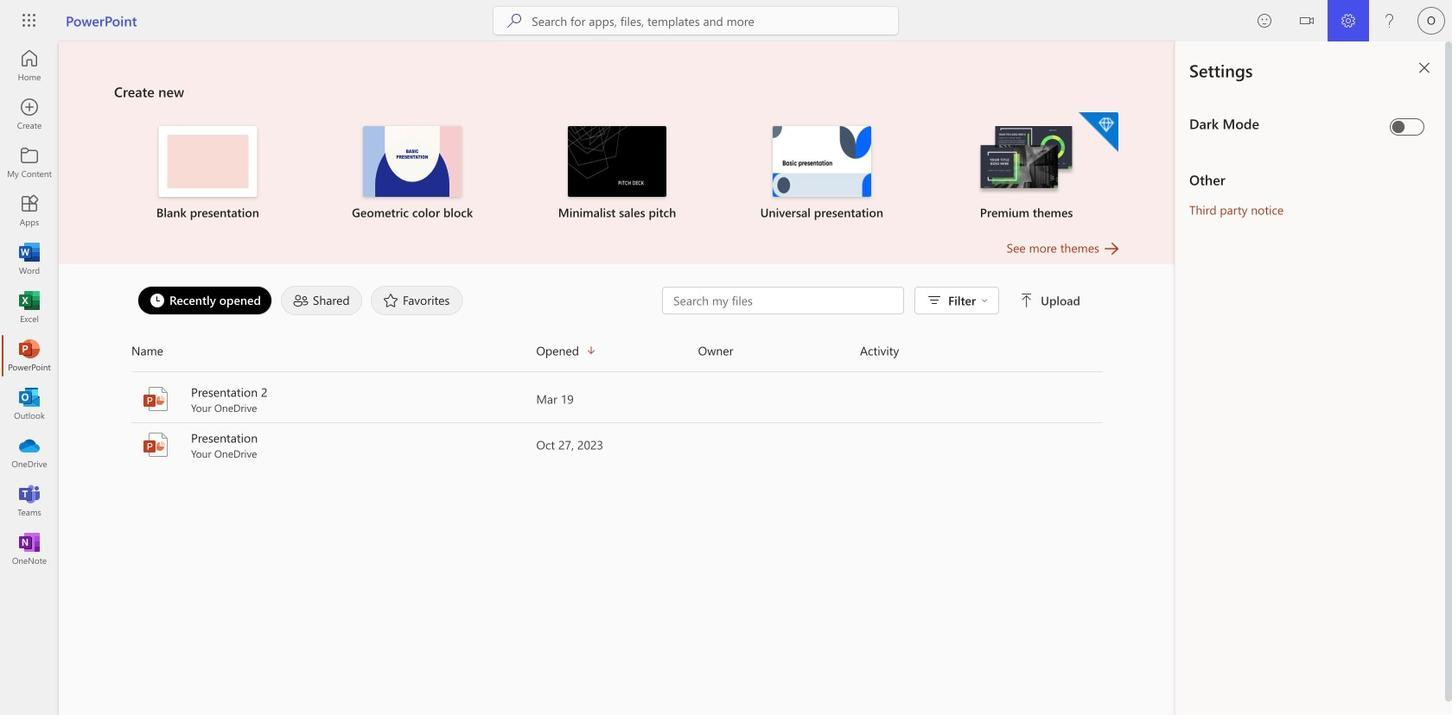 Task type: locate. For each thing, give the bounding box(es) containing it.
tab
[[133, 286, 277, 316], [277, 286, 366, 316], [366, 286, 467, 316]]

powerpoint image inside name presentation cell
[[142, 431, 169, 459]]

main content
[[59, 41, 1176, 469]]

home image
[[21, 57, 38, 74]]

other element
[[1189, 170, 1432, 189]]

powerpoint image inside name presentation 2 cell
[[142, 386, 169, 413]]

shared element
[[281, 286, 362, 316]]

powerpoint image
[[142, 386, 169, 413], [142, 431, 169, 459]]

None search field
[[494, 7, 898, 35]]

2 powerpoint image from the top
[[142, 431, 169, 459]]

create image
[[21, 105, 38, 123]]

universal presentation element
[[730, 126, 914, 221]]

apps image
[[21, 202, 38, 220]]

word image
[[21, 251, 38, 268]]

tab list
[[133, 282, 662, 320]]

powerpoint image for name presentation cell
[[142, 431, 169, 459]]

outlook image
[[21, 396, 38, 413]]

2 region from the left
[[1176, 41, 1452, 716]]

minimalist sales pitch element
[[525, 126, 709, 221]]

name presentation 2 cell
[[131, 384, 536, 415]]

favorites element
[[371, 286, 463, 316]]

banner
[[0, 0, 1452, 45]]

blank presentation element
[[116, 126, 300, 221]]

application
[[0, 41, 1176, 716]]

navigation
[[0, 41, 59, 574]]

row
[[131, 337, 1103, 373]]

list
[[114, 111, 1120, 239]]

1 tab from the left
[[133, 286, 277, 316]]

0 vertical spatial powerpoint image
[[142, 386, 169, 413]]

dark mode element
[[1189, 114, 1383, 133]]

1 region from the left
[[1124, 41, 1452, 716]]

recently opened element
[[137, 286, 272, 316]]

1 vertical spatial powerpoint image
[[142, 431, 169, 459]]

premium themes element
[[935, 112, 1119, 221]]

1 powerpoint image from the top
[[142, 386, 169, 413]]

powerpoint image for name presentation 2 cell at the bottom left
[[142, 386, 169, 413]]

Search box. Suggestions appear as you type. search field
[[532, 7, 898, 35]]

region
[[1124, 41, 1452, 716], [1176, 41, 1452, 716]]



Task type: describe. For each thing, give the bounding box(es) containing it.
name presentation cell
[[131, 430, 536, 461]]

premium templates diamond image
[[1079, 112, 1119, 152]]

excel image
[[21, 299, 38, 316]]

geometric color block image
[[363, 126, 462, 197]]

Search my files text field
[[672, 292, 895, 309]]

teams image
[[21, 493, 38, 510]]

geometric color block element
[[321, 126, 504, 221]]

minimalist sales pitch image
[[568, 126, 666, 197]]

displaying 2 out of 11 files. status
[[662, 287, 1084, 315]]

2 tab from the left
[[277, 286, 366, 316]]

universal presentation image
[[773, 126, 871, 197]]

activity, column 4 of 4 column header
[[860, 337, 1103, 365]]

premium themes image
[[977, 126, 1076, 196]]

onenote image
[[21, 541, 38, 558]]

my content image
[[21, 154, 38, 171]]

3 tab from the left
[[366, 286, 467, 316]]

onedrive image
[[21, 444, 38, 462]]

powerpoint image
[[21, 348, 38, 365]]



Task type: vqa. For each thing, say whether or not it's contained in the screenshot.
"Minimalist sales pitch" image at the top of the page
yes



